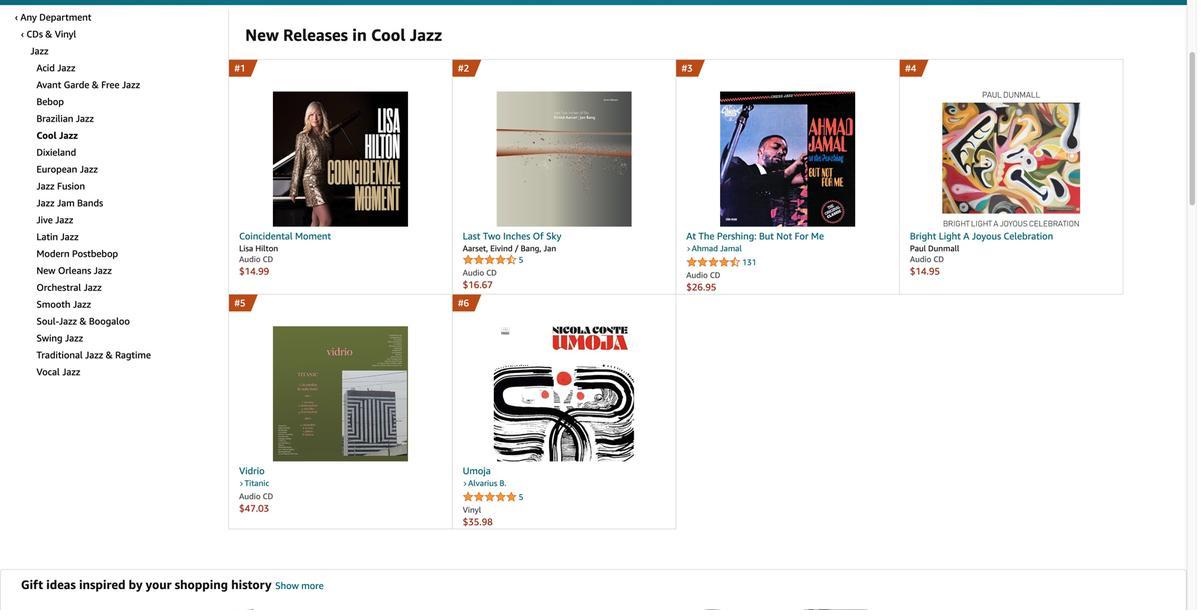 Task type: locate. For each thing, give the bounding box(es) containing it.
audio down lisa
[[239, 254, 261, 264]]

2 5 link from the top
[[463, 491, 524, 504]]

jazz down soul-jazz & boogaloo link
[[65, 333, 83, 344]]

by
[[129, 578, 143, 592]]

audio up $47.03 at the left bottom of page
[[239, 492, 261, 501]]

cd down 131 link at the right top of page
[[710, 270, 721, 280]]

european jazz link
[[36, 164, 98, 175]]

soul-
[[36, 316, 59, 327]]

1 vertical spatial cool
[[36, 130, 57, 141]]

5
[[519, 255, 524, 265], [519, 492, 524, 502]]

1 horizontal spatial new
[[245, 25, 279, 45]]

$14.95
[[910, 266, 941, 277]]

audio up $26.95 on the right of the page
[[687, 270, 708, 280]]

0 vertical spatial cool
[[371, 25, 406, 45]]

‹ left cds
[[21, 28, 24, 40]]

last two inches of sky image
[[463, 92, 666, 227]]

5 link for cd
[[463, 254, 524, 267]]

sky
[[546, 230, 562, 242]]

1 5 link from the top
[[463, 254, 524, 267]]

vidrio link
[[239, 464, 442, 478]]

cd up $16.67 at the top left of page
[[487, 268, 497, 277]]

5 link down eivind
[[463, 254, 524, 267]]

bright
[[910, 230, 937, 242]]

$14.99
[[239, 266, 269, 277]]

acid jazz link
[[36, 62, 75, 73]]

umoja alvarius b.
[[463, 465, 507, 488]]

cd down the hilton
[[263, 254, 273, 264]]

tree
[[15, 10, 229, 379]]

&
[[45, 28, 52, 40], [92, 79, 99, 90], [80, 316, 87, 327], [106, 349, 113, 361]]

audio down paul
[[910, 254, 932, 264]]

cd inside audio cd $26.95
[[710, 270, 721, 280]]

vinyl inside ‹ any department ‹ cds & vinyl jazz acid jazz avant garde & free jazz bebop brazilian jazz cool jazz dixieland european jazz jazz fusion jazz jam bands jive jazz latin jazz modern postbebop new orleans jazz orchestral jazz smooth jazz soul-jazz & boogaloo swing jazz traditional jazz & ragtime vocal jazz
[[55, 28, 76, 40]]

jazz right traditional
[[85, 349, 103, 361]]

0 vertical spatial 5 link
[[463, 254, 524, 267]]

bebop link
[[36, 96, 64, 107]]

& right cds
[[45, 28, 52, 40]]

0 vertical spatial 5
[[519, 255, 524, 265]]

jive jazz link
[[36, 214, 73, 225]]

group containing acid jazz
[[36, 58, 228, 379]]

1 vertical spatial ‹
[[21, 28, 24, 40]]

me
[[811, 230, 824, 242]]

new
[[245, 25, 279, 45], [36, 265, 56, 276]]

free
[[101, 79, 120, 90]]

group inside "tree"
[[36, 58, 228, 379]]

group
[[36, 58, 228, 379]]

1 vertical spatial new
[[36, 265, 56, 276]]

1 vertical spatial vinyl
[[463, 505, 481, 515]]

tree item for jazz
[[15, 10, 225, 24]]

bright light a joyous celebration image
[[910, 92, 1113, 227]]

swing jazz link
[[36, 333, 83, 344]]

audio
[[239, 254, 261, 264], [910, 254, 932, 264], [463, 268, 484, 277], [687, 270, 708, 280], [239, 492, 261, 501]]

vinyl down department
[[55, 28, 76, 40]]

of
[[533, 230, 544, 242]]

$35.98
[[463, 516, 493, 528]]

swing
[[36, 333, 63, 344]]

new up #1
[[245, 25, 279, 45]]

cool right the in
[[371, 25, 406, 45]]

last two inches of sky aarset, eivind / bang, jan
[[463, 230, 562, 253]]

cd inside the 'vidrio titanic audio cd $47.03'
[[263, 492, 273, 501]]

0 horizontal spatial cool
[[36, 130, 57, 141]]

1 5 from the top
[[519, 255, 524, 265]]

cool down "brazilian"
[[36, 130, 57, 141]]

aarset,
[[463, 244, 488, 253]]

& left free
[[92, 79, 99, 90]]

garde
[[64, 79, 89, 90]]

& down smooth jazz link
[[80, 316, 87, 327]]

hilton
[[255, 244, 278, 253]]

tree containing ‹
[[15, 10, 229, 379]]

umoja image
[[463, 326, 666, 462]]

vocal jazz link
[[36, 366, 80, 377]]

dixieland
[[36, 147, 76, 158]]

vinyl
[[55, 28, 76, 40], [463, 505, 481, 515]]

cd down titanic on the bottom left of the page
[[263, 492, 273, 501]]

0 vertical spatial ‹
[[15, 11, 18, 23]]

at
[[687, 230, 696, 242]]

$26.95 link
[[687, 281, 889, 294]]

‹
[[15, 11, 18, 23], [21, 28, 24, 40]]

audio up $16.67 at the top left of page
[[463, 268, 484, 277]]

jam
[[57, 197, 75, 209]]

& left ragtime
[[106, 349, 113, 361]]

‹ left any
[[15, 11, 18, 23]]

$26.95
[[687, 282, 717, 293]]

orleans
[[58, 265, 91, 276]]

1 horizontal spatial vinyl
[[463, 505, 481, 515]]

5 link down alvarius b. link
[[463, 491, 524, 504]]

orchestral
[[36, 282, 81, 293]]

audio inside audio cd $26.95
[[687, 270, 708, 280]]

bang,
[[521, 244, 542, 253]]

latin
[[36, 231, 58, 242]]

b.
[[500, 479, 507, 488]]

titanic link
[[239, 478, 269, 489]]

cd inside bright light a joyous celebration paul dunmall audio cd $14.95
[[934, 254, 945, 264]]

cd
[[263, 254, 273, 264], [934, 254, 945, 264], [487, 268, 497, 277], [710, 270, 721, 280], [263, 492, 273, 501]]

jazz down postbebop
[[94, 265, 112, 276]]

ideas
[[46, 578, 76, 592]]

cd down dunmall
[[934, 254, 945, 264]]

jazz down smooth jazz link
[[59, 316, 77, 327]]

bebop
[[36, 96, 64, 107]]

bright light a joyous celebration link
[[910, 229, 1113, 243]]

5 link
[[463, 254, 524, 267], [463, 491, 524, 504]]

1 vertical spatial 5 link
[[463, 491, 524, 504]]

new down modern
[[36, 265, 56, 276]]

audio inside the 'vidrio titanic audio cd $47.03'
[[239, 492, 261, 501]]

0 vertical spatial vinyl
[[55, 28, 76, 40]]

alvarius b. link
[[463, 478, 507, 489]]

jazz down traditional
[[62, 366, 80, 377]]

a
[[964, 230, 970, 242]]

2 5 from the top
[[519, 492, 524, 502]]

vinyl up $35.98
[[463, 505, 481, 515]]

1 vertical spatial 5
[[519, 492, 524, 502]]

0 horizontal spatial vinyl
[[55, 28, 76, 40]]

jazz
[[410, 25, 442, 45], [30, 45, 49, 56], [57, 62, 75, 73], [122, 79, 140, 90], [76, 113, 94, 124], [59, 130, 78, 141], [80, 164, 98, 175], [36, 180, 55, 192], [36, 197, 55, 209], [55, 214, 73, 225], [61, 231, 79, 242], [94, 265, 112, 276], [84, 282, 102, 293], [73, 299, 91, 310], [59, 316, 77, 327], [65, 333, 83, 344], [85, 349, 103, 361], [62, 366, 80, 377]]

0 vertical spatial new
[[245, 25, 279, 45]]

audio cd $26.95
[[687, 270, 721, 293]]

1 horizontal spatial cool
[[371, 25, 406, 45]]

jazz down european
[[36, 180, 55, 192]]

0 horizontal spatial new
[[36, 265, 56, 276]]

‹ any department ‹ cds & vinyl jazz acid jazz avant garde & free jazz bebop brazilian jazz cool jazz dixieland european jazz jazz fusion jazz jam bands jive jazz latin jazz modern postbebop new orleans jazz orchestral jazz smooth jazz soul-jazz & boogaloo swing jazz traditional jazz & ragtime vocal jazz
[[15, 11, 151, 377]]

audio cd $16.67
[[463, 268, 497, 290]]

new inside ‹ any department ‹ cds & vinyl jazz acid jazz avant garde & free jazz bebop brazilian jazz cool jazz dixieland european jazz jazz fusion jazz jam bands jive jazz latin jazz modern postbebop new orleans jazz orchestral jazz smooth jazz soul-jazz & boogaloo swing jazz traditional jazz & ragtime vocal jazz
[[36, 265, 56, 276]]

#4
[[906, 63, 917, 74]]

coincidental moment lisa hilton audio cd $14.99
[[239, 230, 331, 277]]

new releases in cool jazz
[[245, 25, 442, 45]]

releases
[[283, 25, 348, 45]]

moment
[[295, 230, 331, 242]]

for
[[795, 230, 809, 242]]

tree item
[[15, 10, 225, 24], [21, 24, 225, 41]]

smooth
[[36, 299, 71, 310]]



Task type: describe. For each thing, give the bounding box(es) containing it.
smooth jazz link
[[36, 299, 91, 310]]

ragtime
[[115, 349, 151, 361]]

last
[[463, 230, 481, 242]]

#2
[[458, 63, 469, 74]]

in
[[352, 25, 367, 45]]

inches
[[503, 230, 531, 242]]

new orleans jazz link
[[36, 265, 112, 276]]

any
[[20, 11, 37, 23]]

jazz down brazilian jazz link
[[59, 130, 78, 141]]

jive
[[36, 214, 53, 225]]

jan
[[544, 244, 556, 253]]

audio inside audio cd $16.67
[[463, 268, 484, 277]]

jazz up garde
[[57, 62, 75, 73]]

jazz fusion link
[[36, 180, 85, 192]]

/
[[515, 244, 519, 253]]

5 for b.
[[519, 492, 524, 502]]

inspired
[[79, 578, 126, 592]]

jazz right "brazilian"
[[76, 113, 94, 124]]

131
[[743, 258, 757, 267]]

cd inside audio cd $16.67
[[487, 268, 497, 277]]

modern postbebop link
[[36, 248, 118, 259]]

jazz right free
[[122, 79, 140, 90]]

joyous
[[972, 230, 1002, 242]]

jazz up fusion
[[80, 164, 98, 175]]

fusion
[[57, 180, 85, 192]]

cds
[[27, 28, 43, 40]]

coincidental moment link
[[239, 229, 442, 243]]

last two inches of sky link
[[463, 229, 666, 243]]

gift ideas inspired by your shopping history show more
[[21, 578, 324, 592]]

two
[[483, 230, 501, 242]]

jazz link
[[30, 45, 49, 56]]

cool inside ‹ any department ‹ cds & vinyl jazz acid jazz avant garde & free jazz bebop brazilian jazz cool jazz dixieland european jazz jazz fusion jazz jam bands jive jazz latin jazz modern postbebop new orleans jazz orchestral jazz smooth jazz soul-jazz & boogaloo swing jazz traditional jazz & ragtime vocal jazz
[[36, 130, 57, 141]]

at the pershing: but not for me image
[[687, 92, 889, 227]]

jazz down cds
[[30, 45, 49, 56]]

$14.99 link
[[239, 265, 442, 278]]

dixieland link
[[36, 147, 76, 158]]

coincidental moment image
[[239, 92, 442, 227]]

jazz down orleans
[[84, 282, 102, 293]]

5 link for $35.98
[[463, 491, 524, 504]]

not
[[777, 230, 793, 242]]

0 horizontal spatial ‹
[[15, 11, 18, 23]]

more
[[301, 580, 324, 591]]

at the pershing: but not for me ahmad jamal
[[687, 230, 824, 253]]

vinyl $35.98
[[463, 505, 493, 528]]

audio inside bright light a joyous celebration paul dunmall audio cd $14.95
[[910, 254, 932, 264]]

jazz up jive
[[36, 197, 55, 209]]

jazz up soul-jazz & boogaloo link
[[73, 299, 91, 310]]

jamal
[[721, 244, 742, 253]]

but
[[759, 230, 774, 242]]

$16.67 link
[[463, 278, 666, 292]]

$16.67
[[463, 279, 493, 290]]

audio inside coincidental moment lisa hilton audio cd $14.99
[[239, 254, 261, 264]]

department
[[39, 11, 91, 23]]

shopping
[[175, 578, 228, 592]]

vocal
[[36, 366, 60, 377]]

history
[[231, 578, 272, 592]]

european
[[36, 164, 77, 175]]

coincidental
[[239, 230, 293, 242]]

your
[[146, 578, 172, 592]]

$47.03 link
[[239, 502, 442, 515]]

celebration
[[1004, 230, 1054, 242]]

jazz right the in
[[410, 25, 442, 45]]

vidrio titanic audio cd $47.03
[[239, 465, 273, 514]]

alvarius
[[468, 479, 498, 488]]

titanic
[[245, 479, 269, 488]]

bands
[[77, 197, 103, 209]]

soul-jazz & boogaloo link
[[36, 316, 130, 327]]

avant garde & free jazz link
[[36, 79, 140, 90]]

pershing:
[[717, 230, 757, 242]]

vidrio
[[239, 465, 265, 477]]

the
[[699, 230, 715, 242]]

#6
[[458, 297, 469, 309]]

show
[[275, 580, 299, 591]]

1 horizontal spatial ‹
[[21, 28, 24, 40]]

jazz jam bands link
[[36, 197, 103, 209]]

131 link
[[687, 256, 757, 269]]

$47.03
[[239, 503, 269, 514]]

cds & vinyl link
[[27, 28, 76, 40]]

cd inside coincidental moment lisa hilton audio cd $14.99
[[263, 254, 273, 264]]

tree item for acid jazz
[[21, 24, 225, 41]]

jazz down jam
[[55, 214, 73, 225]]

ahmad jamal link
[[687, 243, 742, 254]]

$14.95 link
[[910, 265, 1113, 278]]

avant
[[36, 79, 61, 90]]

#3
[[682, 63, 693, 74]]

vinyl inside "vinyl $35.98"
[[463, 505, 481, 515]]

eivind
[[491, 244, 513, 253]]

#5
[[235, 297, 246, 309]]

brazilian
[[36, 113, 73, 124]]

lisa
[[239, 244, 253, 253]]

show more link
[[275, 580, 324, 591]]

jazz up modern postbebop link
[[61, 231, 79, 242]]

vidrio image
[[239, 326, 442, 462]]

acid
[[36, 62, 55, 73]]

ahmad
[[692, 244, 718, 253]]

brazilian jazz link
[[36, 113, 94, 124]]

umoja link
[[463, 464, 666, 478]]

5 for inches
[[519, 255, 524, 265]]

boogaloo
[[89, 316, 130, 327]]



Task type: vqa. For each thing, say whether or not it's contained in the screenshot.
ease
no



